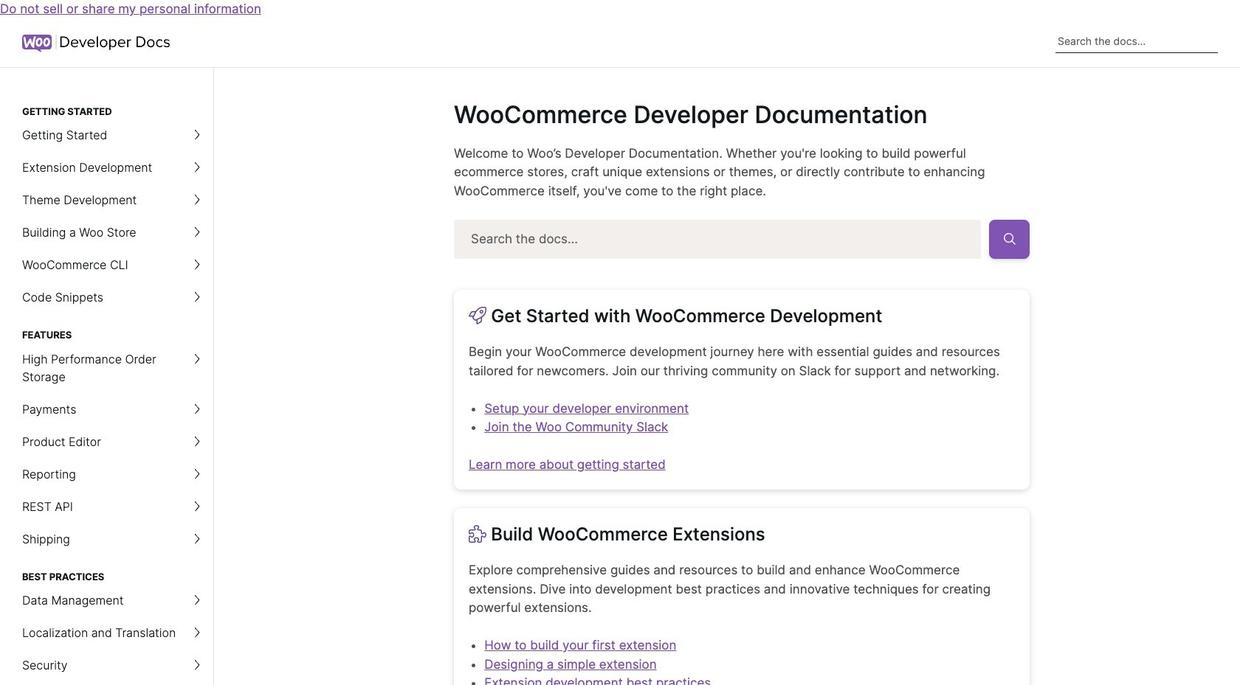 Task type: describe. For each thing, give the bounding box(es) containing it.
1 light image from the top
[[469, 307, 487, 325]]



Task type: locate. For each thing, give the bounding box(es) containing it.
1 vertical spatial none search field
[[454, 220, 1030, 259]]

Search the docs… search field
[[454, 220, 982, 259]]

0 vertical spatial none search field
[[1056, 30, 1218, 53]]

2 light image from the top
[[469, 526, 487, 544]]

1 horizontal spatial none search field
[[1056, 30, 1218, 53]]

0 horizontal spatial none search field
[[454, 220, 1030, 259]]

search search field
[[1056, 30, 1218, 53]]

None search field
[[1056, 30, 1218, 53], [454, 220, 1030, 259]]

none search field search
[[1056, 30, 1218, 53]]

1 vertical spatial light image
[[469, 526, 487, 544]]

light image
[[469, 307, 487, 325], [469, 526, 487, 544]]

0 vertical spatial light image
[[469, 307, 487, 325]]

none search field search the docs…
[[454, 220, 1030, 259]]



Task type: vqa. For each thing, say whether or not it's contained in the screenshot.
2nd is from the left
no



